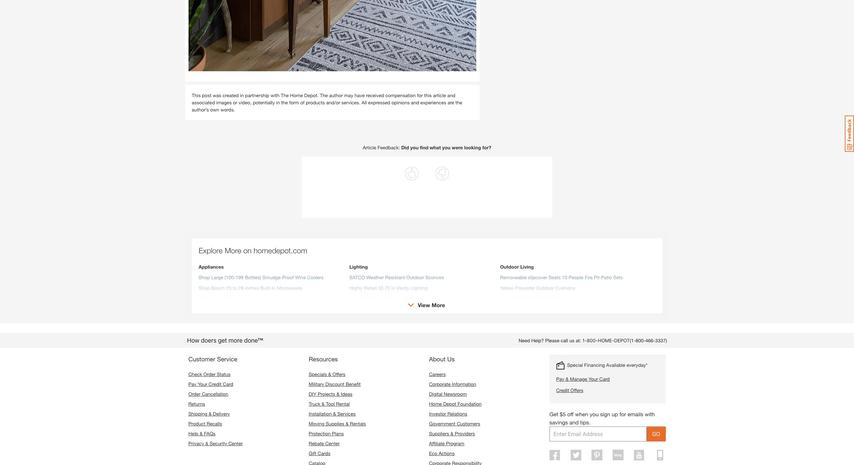 Task type: locate. For each thing, give the bounding box(es) containing it.
0 horizontal spatial digital
[[199, 296, 212, 301]]

lighting
[[349, 264, 368, 270], [411, 285, 428, 291], [401, 296, 418, 301]]

2 center from the left
[[325, 441, 340, 446]]

800-
[[587, 338, 598, 343], [636, 338, 645, 343]]

1 vertical spatial more
[[432, 302, 445, 308]]

1 horizontal spatial with
[[645, 411, 655, 417]]

home depot on pinterest image
[[592, 450, 602, 461]]

2
[[362, 296, 365, 301]]

microwaves
[[277, 285, 302, 291]]

0 vertical spatial offers
[[333, 371, 345, 377]]

0 vertical spatial home
[[290, 92, 303, 98]]

radiant
[[199, 306, 215, 312]]

shop for shop bosch 25 to 28 inches built-in microwaves
[[199, 285, 210, 291]]

1 horizontal spatial pay
[[556, 376, 564, 382]]

digital
[[199, 296, 212, 301], [429, 391, 442, 397]]

digital down corporate
[[429, 391, 442, 397]]

credit offers
[[556, 387, 583, 393]]

looking
[[464, 145, 481, 150]]

you left were
[[442, 145, 450, 150]]

order up "pay your credit card"
[[203, 371, 216, 377]]

card up credit offers link
[[599, 376, 610, 382]]

lighting up 'more link' icon
[[401, 296, 418, 301]]

get
[[550, 411, 558, 417]]

offers down manage
[[571, 387, 583, 393]]

shop left 2
[[349, 296, 361, 301]]

for inside this post was created in partnership with the home depot. the author may have received compensation for this article and associated images or video, potentially in the form of products and/or services. all expressed opinions and experiences are the author's own words.
[[417, 92, 423, 98]]

recalls
[[207, 421, 222, 427]]

0 horizontal spatial pay
[[188, 381, 196, 387]]

2 vertical spatial and
[[570, 419, 579, 426]]

removeable slipcover seats 10 people fire pit patio sets
[[500, 275, 623, 280]]

1 vertical spatial digital
[[429, 391, 442, 397]]

0 horizontal spatial outdoor
[[406, 275, 424, 280]]

2 horizontal spatial you
[[590, 411, 599, 417]]

0 vertical spatial for
[[417, 92, 423, 98]]

0 horizontal spatial more
[[225, 246, 241, 255]]

& for suppliers & providers
[[451, 431, 454, 436]]

all
[[362, 100, 367, 105]]

security
[[210, 441, 227, 446]]

were
[[452, 145, 463, 150]]

& for truck & tool rental
[[322, 401, 325, 407]]

for right up
[[620, 411, 626, 417]]

shop down yellow
[[500, 296, 512, 301]]

view more button
[[418, 302, 445, 308]]

0 vertical spatial patio
[[601, 275, 612, 280]]

1 horizontal spatial you
[[442, 145, 450, 150]]

& up recalls
[[209, 411, 212, 417]]

0 vertical spatial more
[[225, 246, 241, 255]]

center down plans
[[325, 441, 340, 446]]

in right 30.75
[[391, 285, 395, 291]]

& up supplies
[[333, 411, 336, 417]]

truck
[[309, 401, 320, 407]]

2 800- from the left
[[636, 338, 645, 343]]

home depot foundation
[[429, 401, 482, 407]]

shop left bosch at the bottom of page
[[199, 285, 210, 291]]

patio up trademark innovations patio furniture
[[539, 296, 550, 301]]

home inside this post was created in partnership with the home depot. the author may have received compensation for this article and associated images or video, potentially in the form of products and/or services. all expressed opinions and experiences are the author's own words.
[[290, 92, 303, 98]]

for left this
[[417, 92, 423, 98]]

&
[[328, 371, 331, 377], [566, 376, 569, 382], [337, 391, 340, 397], [322, 401, 325, 407], [209, 411, 212, 417], [333, 411, 336, 417], [346, 421, 349, 427], [200, 431, 203, 436], [451, 431, 454, 436], [205, 441, 208, 446]]

800- right at:
[[587, 338, 598, 343]]

pay for pay & manage your card
[[556, 376, 564, 382]]

providers
[[455, 431, 475, 436]]

0 horizontal spatial order
[[188, 391, 201, 397]]

& left manage
[[566, 376, 569, 382]]

1 horizontal spatial and
[[447, 92, 455, 98]]

2 vertical spatial lighting
[[401, 296, 418, 301]]

2 vertical spatial patio
[[550, 306, 561, 312]]

more for view
[[432, 302, 445, 308]]

with up potentially in the left of the page
[[271, 92, 280, 98]]

home depot on youtube image
[[634, 450, 645, 461]]

with inside get $5 off when you sign up for emails with savings and tips.
[[645, 411, 655, 417]]

offers up discount
[[333, 371, 345, 377]]

0 vertical spatial furniture
[[566, 296, 585, 301]]

466-
[[645, 338, 655, 343]]

credit up "cancellation"
[[209, 381, 222, 387]]

0 horizontal spatial credit
[[209, 381, 222, 387]]

& right help
[[200, 431, 203, 436]]

patio
[[601, 275, 612, 280], [539, 296, 550, 301], [550, 306, 561, 312]]

the left depot.
[[281, 92, 289, 98]]

center right security
[[228, 441, 243, 446]]

rated
[[364, 285, 377, 291]]

home depot blog image
[[613, 450, 624, 461]]

0 horizontal spatial the
[[281, 100, 288, 105]]

& for specials & offers
[[328, 371, 331, 377]]

0 horizontal spatial offers
[[333, 371, 345, 377]]

metal
[[513, 296, 525, 301]]

0 horizontal spatial with
[[271, 92, 280, 98]]

Enter Email Address text field
[[550, 427, 647, 442]]

1 vertical spatial outdoor
[[406, 275, 424, 280]]

shop for shop large (100-199 bottles) smudge-proof wine coolers
[[199, 275, 210, 280]]

at:
[[576, 338, 581, 343]]

shop down appliances
[[199, 275, 210, 280]]

0 vertical spatial digital
[[199, 296, 212, 301]]

gift cards
[[309, 450, 330, 456]]

weather
[[366, 275, 384, 280]]

bosch
[[211, 285, 225, 291]]

large
[[211, 275, 223, 280]]

in up video,
[[240, 92, 244, 98]]

digital left "4"
[[199, 296, 212, 301]]

digital 4 qt air fryers link
[[199, 296, 243, 301]]

you right did on the left top
[[410, 145, 419, 150]]

order cancellation
[[188, 391, 228, 397]]

with right emails
[[645, 411, 655, 417]]

digital for about us
[[429, 391, 442, 397]]

0 horizontal spatial for
[[417, 92, 423, 98]]

0 horizontal spatial the
[[281, 92, 289, 98]]

go
[[652, 431, 660, 437]]

have
[[355, 92, 365, 98]]

for
[[417, 92, 423, 98], [620, 411, 626, 417]]

1 horizontal spatial digital
[[429, 391, 442, 397]]

28
[[238, 285, 244, 291]]

pay down check
[[188, 381, 196, 387]]

1 horizontal spatial center
[[325, 441, 340, 446]]

of
[[300, 100, 305, 105]]

1-
[[583, 338, 587, 343]]

vanity
[[396, 285, 409, 291]]

pay inside pay & manage your card link
[[556, 376, 564, 382]]

fire
[[585, 275, 593, 280]]

what
[[430, 145, 441, 150]]

and right "opinions" at the left of page
[[411, 100, 419, 105]]

1 horizontal spatial home
[[429, 401, 442, 407]]

1 vertical spatial for
[[620, 411, 626, 417]]

us
[[569, 338, 574, 343]]

diy projects & ideas link
[[309, 391, 352, 397]]

gift
[[309, 450, 316, 456]]

need
[[519, 338, 530, 343]]

removeable
[[500, 275, 527, 280]]

1 vertical spatial order
[[188, 391, 201, 397]]

0 horizontal spatial you
[[410, 145, 419, 150]]

pay up credit offers
[[556, 376, 564, 382]]

0 horizontal spatial center
[[228, 441, 243, 446]]

home up investor
[[429, 401, 442, 407]]

your down financing
[[589, 376, 598, 382]]

& down government customers
[[451, 431, 454, 436]]

and up are
[[447, 92, 455, 98]]

furniture down dining
[[562, 306, 581, 312]]

feedback link image
[[845, 115, 854, 152]]

sets
[[613, 275, 623, 280]]

gift cards link
[[309, 450, 330, 456]]

furniture down cushions
[[566, 296, 585, 301]]

1 horizontal spatial the
[[320, 92, 328, 98]]

ideas
[[341, 391, 352, 397]]

& for shipping & delivery
[[209, 411, 212, 417]]

patio right pit
[[601, 275, 612, 280]]

get
[[218, 337, 227, 344]]

order up returns link on the bottom of the page
[[188, 391, 201, 397]]

offers inside credit offers link
[[571, 387, 583, 393]]

corporate information link
[[429, 381, 476, 387]]

more left on
[[225, 246, 241, 255]]

1 horizontal spatial outdoor
[[500, 264, 519, 270]]

affiliate program
[[429, 441, 464, 446]]

shop for shop metal resin patio dining furniture
[[500, 296, 512, 301]]

1 vertical spatial in
[[276, 100, 280, 105]]

furniture
[[566, 296, 585, 301], [562, 306, 581, 312]]

product
[[188, 421, 205, 427]]

foundation
[[458, 401, 482, 407]]

tool
[[326, 401, 335, 407]]

credit down pay & manage your card
[[556, 387, 569, 393]]

privacy & security center
[[188, 441, 243, 446]]

ft.
[[366, 296, 370, 301]]

shop
[[199, 275, 210, 280], [199, 285, 210, 291], [349, 296, 361, 301], [500, 296, 512, 301]]

0 horizontal spatial 800-
[[587, 338, 598, 343]]

2 vertical spatial outdoor
[[536, 285, 554, 291]]

pay your credit card link
[[188, 381, 233, 387]]

sconces
[[425, 275, 444, 280]]

the left form
[[281, 100, 288, 105]]

credit
[[209, 381, 222, 387], [556, 387, 569, 393]]

& left tool
[[322, 401, 325, 407]]

1 vertical spatial lighting
[[411, 285, 428, 291]]

1 horizontal spatial more
[[432, 302, 445, 308]]

800- right depot
[[636, 338, 645, 343]]

1 horizontal spatial order
[[203, 371, 216, 377]]

savings
[[550, 419, 568, 426]]

your up 'order cancellation'
[[198, 381, 207, 387]]

product recalls link
[[188, 421, 222, 427]]

outdoor up the removeable
[[500, 264, 519, 270]]

2 horizontal spatial and
[[570, 419, 579, 426]]

1 horizontal spatial 800-
[[636, 338, 645, 343]]

30.75
[[378, 285, 390, 291]]

more right view
[[432, 302, 445, 308]]

lighting up the satco
[[349, 264, 368, 270]]

information
[[452, 381, 476, 387]]

0 vertical spatial outdoor
[[500, 264, 519, 270]]

installation & services link
[[309, 411, 356, 417]]

& up military discount benefit link
[[328, 371, 331, 377]]

and down off on the bottom right of page
[[570, 419, 579, 426]]

1 vertical spatial and
[[411, 100, 419, 105]]

partnership
[[245, 92, 269, 98]]

1 horizontal spatial for
[[620, 411, 626, 417]]

0 horizontal spatial home
[[290, 92, 303, 98]]

radiant white electric ranges
[[199, 306, 263, 312]]

center
[[228, 441, 243, 446], [325, 441, 340, 446]]

shop large (100-199 bottles) smudge-proof wine coolers link
[[199, 275, 324, 280]]

1 vertical spatial offers
[[571, 387, 583, 393]]

the up the products
[[320, 92, 328, 98]]

0 vertical spatial in
[[240, 92, 244, 98]]

careers link
[[429, 371, 446, 377]]

in right potentially in the left of the page
[[276, 100, 280, 105]]

you left sign on the bottom of the page
[[590, 411, 599, 417]]

order cancellation link
[[188, 391, 228, 397]]

& down the faqs
[[205, 441, 208, 446]]

suppliers
[[429, 431, 449, 436]]

polyester
[[515, 285, 535, 291]]

0 horizontal spatial in
[[240, 92, 244, 98]]

1 horizontal spatial offers
[[571, 387, 583, 393]]

moving supplies & rentals link
[[309, 421, 366, 427]]

1 horizontal spatial credit
[[556, 387, 569, 393]]

you inside get $5 off when you sign up for emails with savings and tips.
[[590, 411, 599, 417]]

specials
[[309, 371, 327, 377]]

1 horizontal spatial the
[[456, 100, 462, 105]]

your
[[589, 376, 598, 382], [198, 381, 207, 387]]

shop large (100-199 bottles) smudge-proof wine coolers
[[199, 275, 324, 280]]

outdoor up vanity
[[406, 275, 424, 280]]

1 vertical spatial credit
[[556, 387, 569, 393]]

lighting up kits
[[411, 285, 428, 291]]

pay & manage your card link
[[556, 375, 648, 383]]

home up form
[[290, 92, 303, 98]]

0 vertical spatial with
[[271, 92, 280, 98]]

1 vertical spatial home
[[429, 401, 442, 407]]

patio down dining
[[550, 306, 561, 312]]

2 vertical spatial in
[[391, 285, 395, 291]]

author's
[[192, 107, 209, 113]]

financing
[[584, 362, 605, 368]]

created
[[223, 92, 239, 98]]

the right are
[[456, 100, 462, 105]]

the
[[281, 92, 289, 98], [320, 92, 328, 98]]

outdoor up the shop metal resin patio dining furniture
[[536, 285, 554, 291]]

card down the status
[[223, 381, 233, 387]]

protection plans
[[309, 431, 344, 436]]

1 vertical spatial with
[[645, 411, 655, 417]]

feedback:
[[378, 145, 400, 150]]

1 horizontal spatial your
[[589, 376, 598, 382]]

eco actions link
[[429, 450, 455, 456]]

government
[[429, 421, 456, 427]]



Task type: vqa. For each thing, say whether or not it's contained in the screenshot.
HOME DEPOT ON YOUTUBE Image
yes



Task type: describe. For each thing, give the bounding box(es) containing it.
lighting for highly rated 30.75 in vanity lighting
[[411, 285, 428, 291]]

pay for pay your credit card
[[188, 381, 196, 387]]

military
[[309, 381, 324, 387]]

corporate
[[429, 381, 451, 387]]

form
[[289, 100, 299, 105]]

benefit
[[346, 381, 361, 387]]

2 the from the left
[[320, 92, 328, 98]]

yellow
[[500, 285, 514, 291]]

shop metal resin patio dining furniture
[[500, 296, 585, 301]]

with inside this post was created in partnership with the home depot. the author may have received compensation for this article and associated images or video, potentially in the form of products and/or services. all expressed opinions and experiences are the author's own words.
[[271, 92, 280, 98]]

1 horizontal spatial card
[[599, 376, 610, 382]]

for inside get $5 off when you sign up for emails with savings and tips.
[[620, 411, 626, 417]]

and/or
[[326, 100, 340, 105]]

2 horizontal spatial outdoor
[[536, 285, 554, 291]]

built-
[[260, 285, 272, 291]]

privacy
[[188, 441, 204, 446]]

about
[[429, 355, 446, 363]]

get $5 off when you sign up for emails with savings and tips.
[[550, 411, 655, 426]]

faqs
[[204, 431, 216, 436]]

returns
[[188, 401, 205, 407]]

and inside get $5 off when you sign up for emails with savings and tips.
[[570, 419, 579, 426]]

1 the from the left
[[281, 100, 288, 105]]

protection plans link
[[309, 431, 344, 436]]

slipcover
[[528, 275, 547, 280]]

sign
[[600, 411, 610, 417]]

suppliers & providers
[[429, 431, 475, 436]]

& for pay & manage your card
[[566, 376, 569, 382]]

& for help & faqs
[[200, 431, 203, 436]]

0 vertical spatial and
[[447, 92, 455, 98]]

living
[[520, 264, 534, 270]]

& for installation & services
[[333, 411, 336, 417]]

rental
[[336, 401, 350, 407]]

doers
[[201, 337, 216, 344]]

electric
[[230, 306, 246, 312]]

1 800- from the left
[[587, 338, 598, 343]]

& for privacy & security center
[[205, 441, 208, 446]]

highly rated 30.75 in vanity lighting link
[[349, 285, 428, 291]]

how doers get more done™
[[187, 337, 263, 344]]

manage
[[570, 376, 587, 382]]

shipping & delivery link
[[188, 411, 230, 417]]

home depot mobile apps image
[[657, 450, 664, 461]]

25
[[226, 285, 232, 291]]

experiences
[[420, 100, 446, 105]]

shop bosch 25 to 28 inches built-in microwaves
[[199, 285, 302, 291]]

0 vertical spatial credit
[[209, 381, 222, 387]]

resources
[[309, 355, 338, 363]]

cancellation
[[202, 391, 228, 397]]

more link image
[[408, 303, 414, 307]]

shop for shop 2 ft. bronze track lighting kits
[[349, 296, 361, 301]]

images
[[216, 100, 232, 105]]

for?
[[482, 145, 491, 150]]

cushions
[[555, 285, 575, 291]]

satco weather resistant outdoor sconces
[[349, 275, 444, 280]]

truck & tool rental
[[309, 401, 350, 407]]

are
[[448, 100, 454, 105]]

in
[[272, 285, 276, 291]]

0 vertical spatial lighting
[[349, 264, 368, 270]]

left view of christmas decorated living room area. image
[[188, 0, 476, 71]]

cards
[[318, 450, 330, 456]]

2 the from the left
[[456, 100, 462, 105]]

help & faqs
[[188, 431, 216, 436]]

removeable slipcover seats 10 people fire pit patio sets link
[[500, 275, 623, 280]]

investor relations
[[429, 411, 467, 417]]

seats
[[549, 275, 561, 280]]

1 vertical spatial patio
[[539, 296, 550, 301]]

4
[[213, 296, 216, 301]]

appliances
[[199, 264, 224, 270]]

digital for appliances
[[199, 296, 212, 301]]

military discount benefit link
[[309, 381, 361, 387]]

compensation
[[385, 92, 416, 98]]

pay your credit card
[[188, 381, 233, 387]]

inches
[[245, 285, 259, 291]]

& left the ideas
[[337, 391, 340, 397]]

more for explore
[[225, 246, 241, 255]]

this post was created in partnership with the home depot. the author may have received compensation for this article and associated images or video, potentially in the form of products and/or services. all expressed opinions and experiences are the author's own words.
[[192, 92, 462, 113]]

white
[[216, 306, 229, 312]]

innovations
[[524, 306, 549, 312]]

did
[[401, 145, 409, 150]]

view more
[[418, 302, 445, 308]]

qt
[[217, 296, 222, 301]]

wine
[[295, 275, 306, 280]]

home depot on facebook image
[[550, 450, 560, 461]]

1 the from the left
[[281, 92, 289, 98]]

everyday*
[[627, 362, 648, 368]]

0 horizontal spatial and
[[411, 100, 419, 105]]

1 horizontal spatial in
[[276, 100, 280, 105]]

people
[[569, 275, 584, 280]]

help?
[[531, 338, 544, 343]]

eco actions
[[429, 450, 455, 456]]

1 vertical spatial furniture
[[562, 306, 581, 312]]

3337)
[[655, 338, 667, 343]]

& down services on the left of page
[[346, 421, 349, 427]]

shop metal resin patio dining furniture link
[[500, 296, 585, 301]]

2 horizontal spatial in
[[391, 285, 395, 291]]

help
[[188, 431, 198, 436]]

0 horizontal spatial your
[[198, 381, 207, 387]]

yellow polyester outdoor cushions
[[500, 285, 575, 291]]

satco weather resistant outdoor sconces link
[[349, 275, 444, 280]]

plans
[[332, 431, 344, 436]]

0 vertical spatial order
[[203, 371, 216, 377]]

yellow polyester outdoor cushions link
[[500, 285, 575, 291]]

how
[[187, 337, 199, 344]]

lighting for shop 2 ft. bronze track lighting kits
[[401, 296, 418, 301]]

services
[[337, 411, 356, 417]]

explore
[[199, 246, 223, 255]]

or
[[233, 100, 237, 105]]

supplies
[[326, 421, 344, 427]]

home depot on twitter image
[[571, 450, 581, 461]]

article feedback: did you find what you were looking for?
[[363, 145, 491, 150]]

military discount benefit
[[309, 381, 361, 387]]

outdoor living
[[500, 264, 534, 270]]

1 center from the left
[[228, 441, 243, 446]]

0 horizontal spatial card
[[223, 381, 233, 387]]

affiliate program link
[[429, 441, 464, 446]]

explore more on homedepot.com
[[199, 246, 307, 255]]

digital 4 qt air fryers
[[199, 296, 243, 301]]

newsroom
[[444, 391, 467, 397]]

services.
[[342, 100, 360, 105]]

potentially
[[253, 100, 275, 105]]

10
[[562, 275, 567, 280]]



